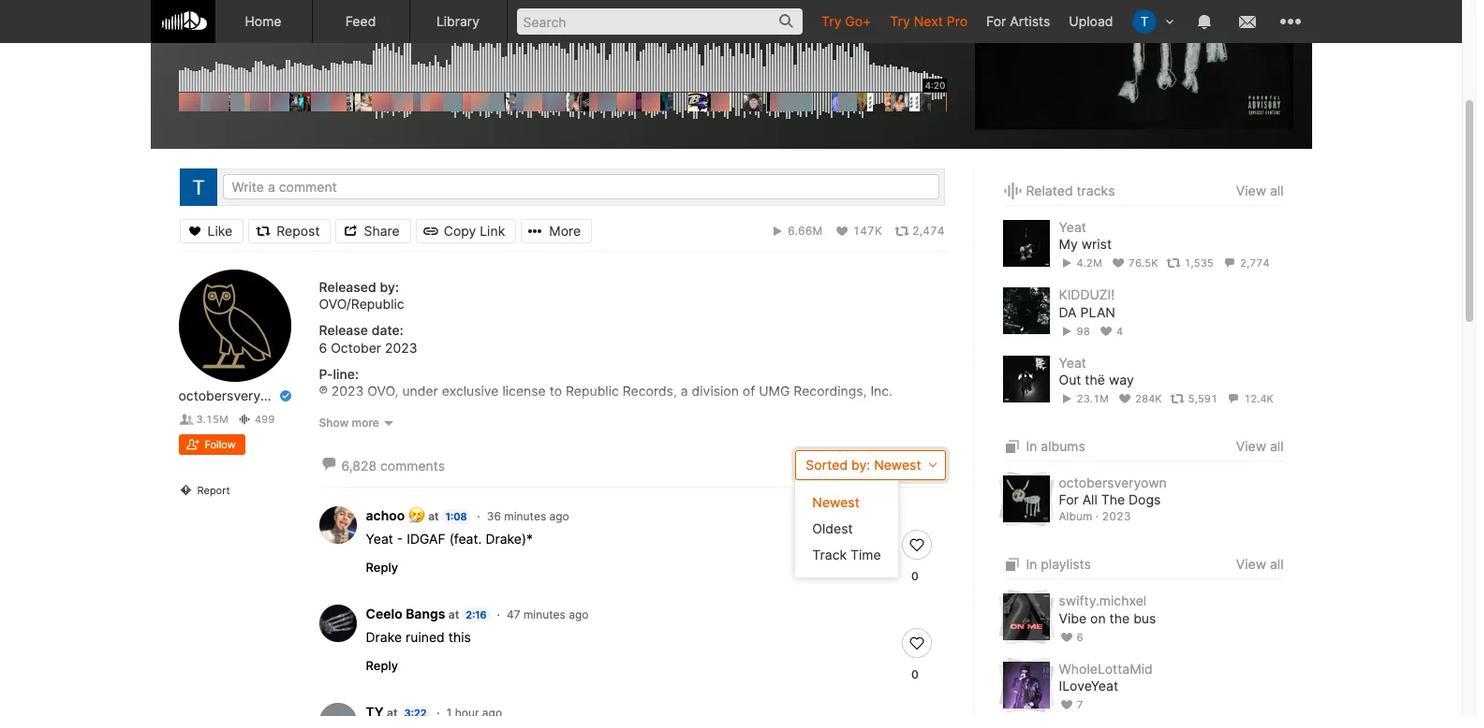 Task type: describe. For each thing, give the bounding box(es) containing it.
kidduzi! da plan
[[1059, 287, 1116, 320]]

wholelottamid link
[[1059, 661, 1153, 677]]

6 link
[[1059, 631, 1084, 644]]

division
[[692, 383, 739, 399]]

october
[[331, 340, 381, 356]]

exclusive
[[442, 383, 499, 399]]

album ·
[[1059, 509, 1099, 523]]

view for vibe on the bus
[[1236, 557, 1267, 573]]

2 view all from the top
[[1236, 439, 1284, 454]]

499
[[255, 413, 275, 426]]

yeat - idgaf (feat. drake)*
[[366, 531, 533, 547]]

show more link
[[319, 416, 946, 432]]

4.2m
[[1077, 257, 1102, 270]]

(feat.
[[449, 531, 482, 547]]

view for my wrist
[[1236, 183, 1267, 199]]

umg
[[759, 383, 790, 399]]

track stats element for kidduzi! da plan
[[1059, 321, 1284, 342]]

upload link
[[1060, 0, 1123, 42]]

drake ruined this
[[366, 629, 471, 645]]

76.5k
[[1129, 257, 1158, 270]]

date:
[[372, 323, 404, 339]]

ceelo
[[366, 606, 403, 622]]

by: for sorted
[[852, 457, 871, 473]]

ceelo bangs at 2:16 · 47 minutes ago
[[366, 606, 589, 622]]

swifty.michxel vibe on the bus 6
[[1059, 593, 1156, 644]]

reply link for drake
[[366, 658, 398, 673]]

more
[[549, 223, 581, 238]]

all for vibe on the bus
[[1270, 557, 1284, 573]]

released by: ovo/republic
[[319, 279, 404, 312]]

· for idgaf
[[477, 510, 480, 524]]

a
[[681, 383, 688, 399]]

comments
[[380, 458, 445, 474]]

wholelottamid
[[1059, 661, 1153, 677]]

of
[[743, 383, 755, 399]]

track stats element for yeat out thë way
[[1059, 389, 1284, 410]]

more button
[[521, 219, 592, 243]]

ceelo bangs's avatar element
[[319, 605, 357, 643]]

sound image
[[1003, 180, 1023, 202]]

copy link
[[444, 223, 505, 238]]

inc.
[[871, 383, 893, 399]]

view all for my wrist
[[1236, 183, 1284, 199]]

track time
[[813, 547, 881, 563]]

set image for in albums
[[1003, 436, 1023, 458]]

feed link
[[312, 0, 410, 43]]

home
[[245, 13, 282, 29]]

3.15m link
[[178, 413, 228, 426]]

47
[[507, 608, 521, 622]]

set image for in playlists
[[1003, 554, 1023, 577]]

library link
[[410, 0, 507, 43]]

out thë way link
[[1059, 372, 1134, 389]]

for inside octobersveryown for all the dogs album · 2023
[[1059, 492, 1079, 508]]

1,535 link
[[1167, 257, 1214, 270]]

octobersveryown for all the dogs album · 2023
[[1059, 475, 1167, 523]]

dogs
[[1129, 492, 1161, 508]]

try go+
[[822, 13, 872, 29]]

sorted
[[806, 457, 848, 473]]

minutes for drake ruined this
[[524, 608, 566, 622]]

76.5k link
[[1111, 257, 1158, 270]]

try go+ link
[[812, 0, 881, 42]]

yeat link for my
[[1059, 219, 1087, 235]]

yeat for my wrist
[[1059, 219, 1087, 235]]

repost
[[277, 223, 320, 238]]

copy
[[444, 223, 476, 238]]

bangs
[[406, 606, 445, 622]]

try for try go+
[[822, 13, 842, 29]]

6 inside release date: 6 october 2023
[[319, 340, 327, 356]]

kidduzi! link
[[1059, 287, 1115, 303]]

link
[[480, 223, 505, 238]]

repost button
[[248, 219, 331, 243]]

0 horizontal spatial octobersveryown link
[[178, 388, 286, 405]]

in albums
[[1026, 439, 1086, 455]]

iloveyeat
[[1059, 678, 1119, 694]]

reply for yeat
[[366, 560, 398, 575]]

1:08
[[446, 510, 467, 524]]

284k link
[[1118, 393, 1162, 406]]

home link
[[215, 0, 312, 43]]

6 inside swifty.michxel vibe on the bus 6
[[1077, 631, 1084, 644]]

my
[[1059, 236, 1078, 252]]

drake
[[366, 629, 402, 645]]

time
[[851, 547, 881, 563]]

ovo,
[[368, 383, 399, 399]]

drake - idgaf (feat. yeat) element
[[975, 0, 1293, 130]]

284k
[[1135, 393, 1162, 406]]

2:16 link
[[462, 608, 491, 623]]

4 link
[[1099, 325, 1123, 338]]

show more
[[319, 416, 379, 430]]

upload
[[1069, 13, 1114, 29]]

iloveyeat element
[[1003, 662, 1050, 709]]

2 view from the top
[[1236, 439, 1267, 454]]

🤧
[[408, 508, 425, 524]]

in for in albums
[[1026, 439, 1038, 455]]

under
[[402, 383, 438, 399]]

1:08 link
[[442, 510, 471, 524]]

1,535
[[1185, 257, 1214, 270]]

release date: 6 october 2023
[[319, 323, 418, 356]]

license
[[503, 383, 546, 399]]

the
[[1110, 610, 1130, 626]]

147k link
[[835, 223, 882, 238]]

achoo 🤧 link
[[366, 508, 425, 524]]

in playlists
[[1026, 557, 1091, 573]]

try next pro link
[[881, 0, 977, 42]]

track stats element for yeat my wrist
[[1059, 253, 1284, 274]]

Search search field
[[517, 8, 803, 35]]

yeat out thë way
[[1059, 355, 1134, 388]]

plan
[[1081, 304, 1116, 320]]

at for achoo 🤧
[[428, 510, 439, 524]]

share button
[[336, 219, 411, 243]]

all
[[1083, 492, 1098, 508]]



Task type: vqa. For each thing, say whether or not it's contained in the screenshot.
1 for All music genres
no



Task type: locate. For each thing, give the bounding box(es) containing it.
vibe
[[1059, 610, 1087, 626]]

0 vertical spatial for
[[987, 13, 1006, 29]]

1 vertical spatial octobersveryown link
[[1059, 475, 1167, 491]]

newest link
[[796, 490, 898, 516]]

this
[[449, 629, 471, 645]]

octobersveryown
[[178, 388, 286, 404], [1059, 475, 1167, 491]]

1 horizontal spatial 2023
[[385, 340, 418, 356]]

2 set image from the top
[[1003, 554, 1023, 577]]

℗
[[319, 383, 328, 399]]

98
[[1077, 325, 1090, 338]]

1 yeat link from the top
[[1059, 219, 1087, 235]]

1 try from the left
[[822, 13, 842, 29]]

1 vertical spatial view all
[[1236, 439, 1284, 454]]

0 horizontal spatial 2023
[[332, 383, 364, 399]]

1 horizontal spatial octobersveryown link
[[1059, 475, 1167, 491]]

ty's avatar element
[[319, 703, 357, 717]]

ago right 36
[[550, 510, 569, 524]]

feed
[[345, 13, 376, 29]]

6,828 comments
[[341, 458, 445, 474]]

1 horizontal spatial octobersveryown
[[1059, 475, 1167, 491]]

minutes for yeat - idgaf (feat. drake)*
[[504, 510, 546, 524]]

1 vertical spatial by:
[[852, 457, 871, 473]]

1 vertical spatial octobersveryown
[[1059, 475, 1167, 491]]

6 up p-
[[319, 340, 327, 356]]

track time link
[[796, 542, 898, 569]]

1 vertical spatial in
[[1026, 557, 1038, 573]]

track stats element containing 98
[[1059, 321, 1284, 342]]

reply down drake
[[366, 658, 398, 673]]

2023 down line:
[[332, 383, 364, 399]]

on
[[1091, 610, 1106, 626]]

yeat up my
[[1059, 219, 1087, 235]]

· inside achoo 🤧 at 1:08 · 36 minutes ago
[[477, 510, 480, 524]]

released
[[319, 279, 376, 295]]

octobersveryown up 3.15m
[[178, 388, 286, 404]]

1 vertical spatial view
[[1236, 439, 1267, 454]]

by:
[[380, 279, 399, 295], [852, 457, 871, 473]]

ago inside 'ceelo bangs at 2:16 · 47 minutes ago'
[[569, 608, 589, 622]]

yeat my wrist
[[1059, 219, 1112, 252]]

set image left in albums
[[1003, 436, 1023, 458]]

1 vertical spatial reply link
[[366, 658, 398, 673]]

tara schultz's avatar element right "upload" link
[[1132, 9, 1157, 34]]

ruined
[[406, 629, 445, 645]]

0 vertical spatial reply link
[[366, 560, 398, 575]]

0 vertical spatial newest
[[874, 457, 921, 473]]

swifty.michxel link
[[1059, 593, 1147, 609]]

thë
[[1085, 372, 1106, 388]]

yeat link up my
[[1059, 219, 1087, 235]]

da
[[1059, 304, 1077, 320]]

6.66m
[[788, 223, 823, 238]]

12.4k link
[[1226, 393, 1274, 406]]

0 horizontal spatial 6
[[319, 340, 327, 356]]

5,591 link
[[1171, 393, 1218, 406]]

in left albums
[[1026, 439, 1038, 455]]

drake)*
[[486, 531, 533, 547]]

0 vertical spatial tara schultz's avatar element
[[1132, 9, 1157, 34]]

my wrist link
[[1059, 236, 1112, 253]]

at left 2:16 link
[[449, 608, 459, 622]]

Write a comment text field
[[223, 174, 939, 200]]

octobersveryown up the
[[1059, 475, 1167, 491]]

comment image
[[319, 456, 339, 475]]

1 horizontal spatial tara schultz's avatar element
[[1132, 9, 1157, 34]]

1 horizontal spatial try
[[890, 13, 911, 29]]

0 vertical spatial reply
[[366, 560, 398, 575]]

2,474
[[913, 223, 945, 238]]

0 horizontal spatial at
[[428, 510, 439, 524]]

follow
[[205, 439, 236, 452]]

by: for released
[[380, 279, 399, 295]]

reply down the -
[[366, 560, 398, 575]]

1 reply from the top
[[366, 560, 398, 575]]

at right 🤧
[[428, 510, 439, 524]]

playlists
[[1041, 557, 1091, 573]]

1 view all from the top
[[1236, 183, 1284, 199]]

2 yeat link from the top
[[1059, 355, 1087, 371]]

0 vertical spatial all
[[1270, 183, 1284, 199]]

0 horizontal spatial ·
[[477, 510, 480, 524]]

way
[[1109, 372, 1134, 388]]

5,591
[[1189, 393, 1218, 406]]

ovo/republic
[[319, 296, 404, 312]]

ago for yeat - idgaf (feat. drake)*
[[550, 510, 569, 524]]

yeat inside yeat my wrist
[[1059, 219, 1087, 235]]

reply link
[[366, 560, 398, 575], [366, 658, 398, 673]]

yeat left the -
[[366, 531, 393, 547]]

sorted by: newest
[[806, 457, 921, 473]]

0 horizontal spatial for
[[987, 13, 1006, 29]]

1 vertical spatial reply
[[366, 658, 398, 673]]

0 vertical spatial 0
[[912, 569, 919, 584]]

reply link down the -
[[366, 560, 398, 575]]

0 horizontal spatial by:
[[380, 279, 399, 295]]

2 vertical spatial all
[[1270, 557, 1284, 573]]

0 vertical spatial view
[[1236, 183, 1267, 199]]

vibe on the bus element
[[1003, 594, 1050, 641]]

1 vertical spatial 0
[[912, 668, 919, 682]]

6 down the vibe
[[1077, 631, 1084, 644]]

related tracks
[[1026, 183, 1115, 199]]

2 in from the top
[[1026, 557, 1038, 573]]

tara schultz's avatar element up like "button"
[[179, 169, 217, 206]]

1 reply link from the top
[[366, 560, 398, 575]]

0 vertical spatial minutes
[[504, 510, 546, 524]]

library
[[436, 13, 480, 29]]

1 vertical spatial at
[[449, 608, 459, 622]]

· left 47
[[497, 608, 500, 622]]

2 reply from the top
[[366, 658, 398, 673]]

octobersveryown link up 3.15m
[[178, 388, 286, 405]]

· left 36
[[477, 510, 480, 524]]

2 horizontal spatial 2023
[[1102, 509, 1131, 523]]

2 vertical spatial view all
[[1236, 557, 1284, 573]]

albums
[[1041, 439, 1086, 455]]

swifty.michxel
[[1059, 593, 1147, 609]]

report
[[197, 485, 230, 498]]

0 vertical spatial yeat
[[1059, 219, 1087, 235]]

octobersveryown for octobersveryown
[[178, 388, 286, 404]]

0 horizontal spatial tara schultz's avatar element
[[179, 169, 217, 206]]

ceelo bangs link
[[366, 606, 445, 622]]

octobersveryown's avatar element
[[178, 270, 291, 382]]

1 vertical spatial ago
[[569, 608, 589, 622]]

try left next
[[890, 13, 911, 29]]

1 vertical spatial tara schultz's avatar element
[[179, 169, 217, 206]]

newest up oldest
[[813, 495, 860, 510]]

1 set image from the top
[[1003, 436, 1023, 458]]

2 try from the left
[[890, 13, 911, 29]]

36
[[487, 510, 501, 524]]

track stats element containing 4.2m
[[1059, 253, 1284, 274]]

0 vertical spatial view all
[[1236, 183, 1284, 199]]

4
[[1117, 325, 1123, 338]]

try inside 'link'
[[890, 13, 911, 29]]

0 vertical spatial set image
[[1003, 436, 1023, 458]]

ago
[[550, 510, 569, 524], [569, 608, 589, 622]]

in for in playlists
[[1026, 557, 1038, 573]]

1 vertical spatial ·
[[497, 608, 500, 622]]

tara schultz's avatar element
[[1132, 9, 1157, 34], [179, 169, 217, 206]]

newest
[[874, 457, 921, 473], [813, 495, 860, 510]]

· for this
[[497, 608, 500, 622]]

set image left in playlists
[[1003, 554, 1023, 577]]

2 vertical spatial yeat
[[366, 531, 393, 547]]

newest up the newest link in the bottom right of the page
[[874, 457, 921, 473]]

0 vertical spatial yeat link
[[1059, 219, 1087, 235]]

achoo 🤧 at 1:08 · 36 minutes ago
[[366, 508, 569, 524]]

0 vertical spatial by:
[[380, 279, 399, 295]]

recordings,
[[794, 383, 867, 399]]

yeat link up "out"
[[1059, 355, 1087, 371]]

da plan element
[[1003, 288, 1050, 335]]

p-line: ℗ 2023 ovo, under exclusive license to republic records, a division of umg recordings, inc.
[[319, 366, 893, 399]]

for all the dogs link
[[1059, 492, 1161, 509]]

1 0 from the top
[[912, 569, 919, 584]]

reply link for yeat
[[366, 560, 398, 575]]

6,828
[[341, 458, 377, 474]]

at inside 'ceelo bangs at 2:16 · 47 minutes ago'
[[449, 608, 459, 622]]

0 vertical spatial octobersveryown link
[[178, 388, 286, 405]]

0 for drake ruined this
[[912, 668, 919, 682]]

0 vertical spatial 6
[[319, 340, 327, 356]]

1 view from the top
[[1236, 183, 1267, 199]]

track stats element
[[592, 219, 945, 243], [1059, 253, 1284, 274], [1059, 321, 1284, 342], [1059, 389, 1284, 410]]

my wrist element
[[1003, 220, 1050, 267]]

line:
[[333, 366, 359, 382]]

report link
[[178, 484, 291, 504]]

0 horizontal spatial try
[[822, 13, 842, 29]]

records,
[[623, 383, 677, 399]]

bus
[[1134, 610, 1156, 626]]

-
[[397, 531, 403, 547]]

0 vertical spatial ago
[[550, 510, 569, 524]]

minutes inside 'ceelo bangs at 2:16 · 47 minutes ago'
[[524, 608, 566, 622]]

7
[[1077, 699, 1084, 712]]

yeat for out thë way
[[1059, 355, 1087, 371]]

octobersveryown link up the
[[1059, 475, 1167, 491]]

out
[[1059, 372, 1082, 388]]

next
[[914, 13, 943, 29]]

for all the dogs element
[[1003, 476, 1050, 523]]

3 view from the top
[[1236, 557, 1267, 573]]

0 for yeat - idgaf (feat. drake)*
[[912, 569, 919, 584]]

for up album ·
[[1059, 492, 1079, 508]]

minutes up the drake)*
[[504, 510, 546, 524]]

track stats element containing 23.1m
[[1059, 389, 1284, 410]]

yeat link for out
[[1059, 355, 1087, 371]]

at
[[428, 510, 439, 524], [449, 608, 459, 622]]

try for try next pro
[[890, 13, 911, 29]]

2023 inside release date: 6 october 2023
[[385, 340, 418, 356]]

minutes
[[504, 510, 546, 524], [524, 608, 566, 622]]

2,474 link
[[895, 223, 945, 238]]

1 horizontal spatial for
[[1059, 492, 1079, 508]]

tracks
[[1077, 183, 1115, 199]]

0 vertical spatial ·
[[477, 510, 480, 524]]

for left artists
[[987, 13, 1006, 29]]

0 horizontal spatial octobersveryown
[[178, 388, 286, 404]]

0 vertical spatial in
[[1026, 439, 1038, 455]]

copy link button
[[416, 219, 516, 243]]

at inside achoo 🤧 at 1:08 · 36 minutes ago
[[428, 510, 439, 524]]

2023 inside p-line: ℗ 2023 ovo, under exclusive license to republic records, a division of umg recordings, inc.
[[332, 383, 364, 399]]

6
[[319, 340, 327, 356], [1077, 631, 1084, 644]]

2023 inside octobersveryown for all the dogs album · 2023
[[1102, 509, 1131, 523]]

in left playlists
[[1026, 557, 1038, 573]]

1 vertical spatial for
[[1059, 492, 1079, 508]]

all for my wrist
[[1270, 183, 1284, 199]]

reply link down drake
[[366, 658, 398, 673]]

minutes right 47
[[524, 608, 566, 622]]

2 vertical spatial view
[[1236, 557, 1267, 573]]

7 link
[[1059, 699, 1084, 712]]

0 horizontal spatial newest
[[813, 495, 860, 510]]

oldest link
[[796, 516, 898, 542]]

2023 down the
[[1102, 509, 1131, 523]]

3 all from the top
[[1270, 557, 1284, 573]]

1 vertical spatial minutes
[[524, 608, 566, 622]]

by: up ovo/republic
[[380, 279, 399, 295]]

1 all from the top
[[1270, 183, 1284, 199]]

for artists link
[[977, 0, 1060, 42]]

octobersveryown link
[[178, 388, 286, 405], [1059, 475, 1167, 491]]

1 in from the top
[[1026, 439, 1038, 455]]

out thë way element
[[1003, 356, 1050, 403]]

0 vertical spatial 2023
[[385, 340, 418, 356]]

1 horizontal spatial at
[[449, 608, 459, 622]]

p-
[[319, 366, 333, 382]]

3 view all from the top
[[1236, 557, 1284, 573]]

idgaf
[[407, 531, 446, 547]]

1 vertical spatial 2023
[[332, 383, 364, 399]]

1 vertical spatial set image
[[1003, 554, 1023, 577]]

try left go+
[[822, 13, 842, 29]]

by: inside released by: ovo/republic
[[380, 279, 399, 295]]

set image
[[1003, 436, 1023, 458], [1003, 554, 1023, 577]]

2 all from the top
[[1270, 439, 1284, 454]]

· inside 'ceelo bangs at 2:16 · 47 minutes ago'
[[497, 608, 500, 622]]

1 horizontal spatial ·
[[497, 608, 500, 622]]

1 vertical spatial 6
[[1077, 631, 1084, 644]]

track stats element containing 6.66m
[[592, 219, 945, 243]]

by: right sorted
[[852, 457, 871, 473]]

yeat
[[1059, 219, 1087, 235], [1059, 355, 1087, 371], [366, 531, 393, 547]]

0 vertical spatial at
[[428, 510, 439, 524]]

1 horizontal spatial newest
[[874, 457, 921, 473]]

at for ceelo bangs
[[449, 608, 459, 622]]

ago right 47
[[569, 608, 589, 622]]

2 0 from the top
[[912, 668, 919, 682]]

minutes inside achoo 🤧 at 1:08 · 36 minutes ago
[[504, 510, 546, 524]]

1 vertical spatial yeat link
[[1059, 355, 1087, 371]]

0
[[912, 569, 919, 584], [912, 668, 919, 682]]

reply for drake
[[366, 658, 398, 673]]

1 vertical spatial all
[[1270, 439, 1284, 454]]

1 horizontal spatial by:
[[852, 457, 871, 473]]

0 vertical spatial octobersveryown
[[178, 388, 286, 404]]

1 vertical spatial yeat
[[1059, 355, 1087, 371]]

achoo 🤧's avatar element
[[319, 507, 357, 544]]

follow button
[[178, 435, 245, 456]]

view all for vibe on the bus
[[1236, 557, 1284, 573]]

1 horizontal spatial 6
[[1077, 631, 1084, 644]]

wholelottamid iloveyeat 7
[[1059, 661, 1153, 712]]

ago inside achoo 🤧 at 1:08 · 36 minutes ago
[[550, 510, 569, 524]]

yeat up "out"
[[1059, 355, 1087, 371]]

2 vertical spatial 2023
[[1102, 509, 1131, 523]]

1 vertical spatial newest
[[813, 495, 860, 510]]

like button
[[179, 219, 244, 243]]

2023 down the date:
[[385, 340, 418, 356]]

ago for drake ruined this
[[569, 608, 589, 622]]

yeat inside "yeat out thë way"
[[1059, 355, 1087, 371]]

octobersveryown for octobersveryown for all the dogs album · 2023
[[1059, 475, 1167, 491]]

None search field
[[507, 0, 812, 42]]

2 reply link from the top
[[366, 658, 398, 673]]

wrist
[[1082, 236, 1112, 252]]

for
[[987, 13, 1006, 29], [1059, 492, 1079, 508]]

pro
[[947, 13, 968, 29]]



